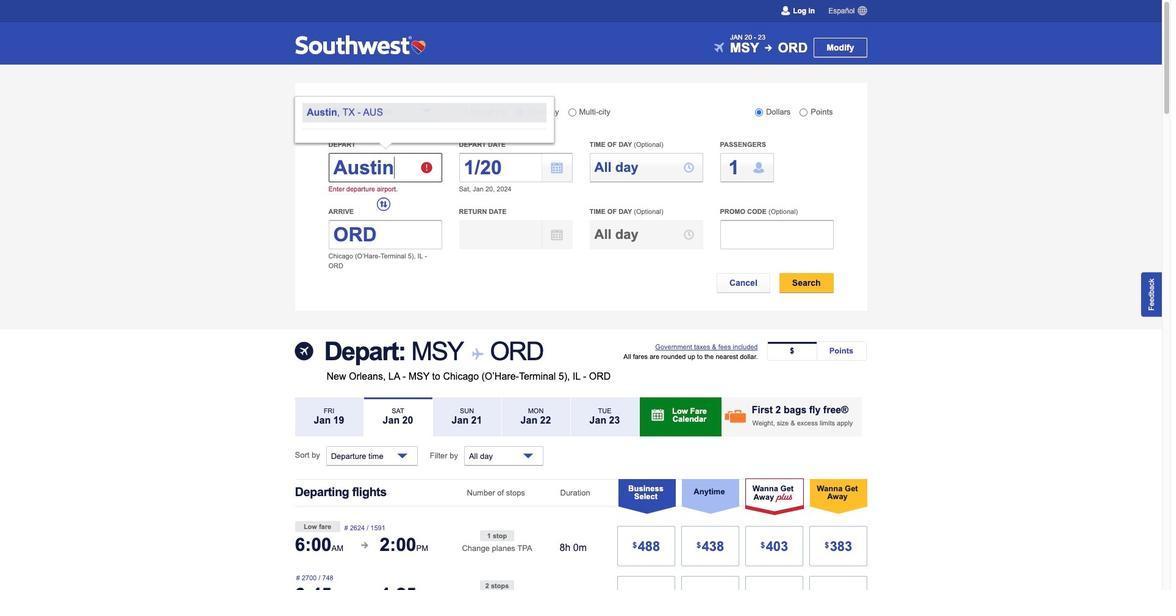 Task type: vqa. For each thing, say whether or not it's contained in the screenshot.
to image
yes



Task type: locate. For each thing, give the bounding box(es) containing it.
option
[[303, 104, 547, 123]]

0 vertical spatial to image
[[765, 44, 772, 51]]

1 vertical spatial to image
[[470, 347, 483, 360]]

Return date in mm/dd/yyyy format, valid dates from Jan 19, 2024 to Oct 2, 2024. To use a date picker press the down arrow. text field
[[459, 220, 573, 250]]

1 horizontal spatial to image
[[765, 44, 772, 51]]

None radio
[[460, 109, 468, 117], [568, 109, 576, 117], [755, 109, 763, 117], [460, 109, 468, 117], [568, 109, 576, 117], [755, 109, 763, 117]]

Depart Date in mm/dd/yyyy format, valid dates from Jan 19, 2024 to Oct 2, 2024. To use a date picker press the down arrow. text field
[[459, 153, 573, 182]]

None text field
[[329, 220, 442, 250], [590, 220, 703, 250], [329, 220, 442, 250], [590, 220, 703, 250]]

0 horizontal spatial to image
[[470, 347, 483, 360]]

list
[[767, 342, 867, 361]]

None radio
[[516, 109, 524, 117], [800, 109, 808, 117], [516, 109, 524, 117], [800, 109, 808, 117]]

banner
[[0, 0, 1162, 329]]

None text field
[[329, 153, 442, 182], [590, 153, 703, 182], [720, 220, 834, 250], [329, 153, 442, 182], [590, 153, 703, 182], [720, 220, 834, 250]]

to image
[[765, 44, 772, 51], [470, 347, 483, 360]]



Task type: describe. For each thing, give the bounding box(es) containing it.
sat jan 20 element
[[364, 398, 432, 437]]

, this is the lowest fare element
[[295, 522, 340, 533]]

Filter by time of day text field
[[464, 447, 544, 466]]

Passengers count. Opens flyout. text field
[[720, 153, 774, 182]]

Sort results by text field
[[326, 447, 418, 466]]



